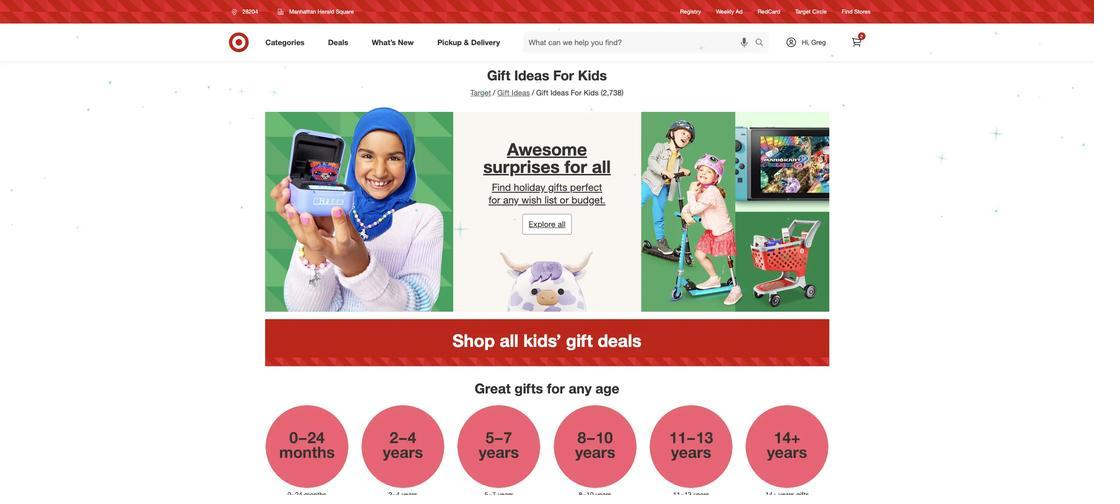 Task type: locate. For each thing, give the bounding box(es) containing it.
any left wish
[[504, 194, 519, 206]]

hi, greg
[[802, 38, 826, 46]]

for left wish
[[489, 194, 501, 206]]

for up perfect
[[565, 156, 588, 177]]

all up perfect
[[592, 156, 611, 177]]

find inside the awesome surprises for all find holiday gifts perfect for any wish list or budget.
[[492, 181, 511, 193]]

target circle link
[[796, 8, 827, 16]]

1 horizontal spatial any
[[569, 380, 592, 397]]

gift right gift ideas link
[[537, 88, 549, 97]]

ad
[[736, 8, 743, 15]]

gift
[[487, 67, 511, 84], [498, 88, 510, 97], [537, 88, 549, 97]]

manhattan herald square
[[289, 8, 354, 15]]

for down "shop all kids' gift deals" link
[[547, 380, 565, 397]]

gift ideas link
[[498, 88, 530, 97]]

circle
[[813, 8, 827, 15]]

target
[[796, 8, 811, 15], [471, 88, 491, 97]]

shop all kids' gift deals link
[[265, 319, 830, 366]]

search
[[751, 38, 774, 48]]

wish
[[522, 194, 542, 206]]

1 vertical spatial gifts
[[515, 380, 543, 397]]

0 vertical spatial target
[[796, 8, 811, 15]]

any
[[504, 194, 519, 206], [569, 380, 592, 397]]

2 vertical spatial for
[[547, 380, 565, 397]]

0 vertical spatial gifts
[[549, 181, 568, 193]]

kids up (2,738)
[[578, 67, 607, 84]]

any inside the awesome surprises for all find holiday gifts perfect for any wish list or budget.
[[504, 194, 519, 206]]

1 horizontal spatial gifts
[[549, 181, 568, 193]]

target left gift ideas link
[[471, 88, 491, 97]]

0 vertical spatial for
[[565, 156, 588, 177]]

manhattan
[[289, 8, 316, 15]]

all right explore at the top
[[558, 219, 566, 229]]

perfect
[[571, 181, 603, 193]]

1 horizontal spatial all
[[558, 219, 566, 229]]

(2,738)
[[601, 88, 624, 97]]

all inside button
[[558, 219, 566, 229]]

gifts
[[549, 181, 568, 193], [515, 380, 543, 397]]

1 horizontal spatial find
[[842, 8, 853, 15]]

/ right gift ideas link
[[532, 88, 535, 97]]

0 vertical spatial all
[[592, 156, 611, 177]]

2 horizontal spatial all
[[592, 156, 611, 177]]

1 horizontal spatial /
[[532, 88, 535, 97]]

find left holiday
[[492, 181, 511, 193]]

0 horizontal spatial all
[[500, 330, 519, 351]]

all inside the awesome surprises for all find holiday gifts perfect for any wish list or budget.
[[592, 156, 611, 177]]

all left the kids'
[[500, 330, 519, 351]]

0 horizontal spatial /
[[493, 88, 496, 97]]

manhattan herald square button
[[272, 3, 360, 20]]

for
[[565, 156, 588, 177], [489, 194, 501, 206], [547, 380, 565, 397]]

/
[[493, 88, 496, 97], [532, 88, 535, 97]]

gift ideas for kids target / gift ideas / gift ideas for kids (2,738)
[[471, 67, 624, 97]]

pickup & delivery link
[[430, 32, 512, 53]]

all
[[592, 156, 611, 177], [558, 219, 566, 229], [500, 330, 519, 351]]

weekly ad
[[717, 8, 743, 15]]

target left circle
[[796, 8, 811, 15]]

ideas right target link
[[512, 88, 530, 97]]

categories link
[[258, 32, 317, 53]]

0 vertical spatial any
[[504, 194, 519, 206]]

0 horizontal spatial any
[[504, 194, 519, 206]]

find
[[842, 8, 853, 15], [492, 181, 511, 193]]

hi,
[[802, 38, 810, 46]]

categories
[[266, 37, 305, 47]]

holiday
[[514, 181, 546, 193]]

find left stores
[[842, 8, 853, 15]]

find stores link
[[842, 8, 871, 16]]

ideas up gift ideas link
[[515, 67, 550, 84]]

age
[[596, 380, 620, 397]]

all for explore
[[558, 219, 566, 229]]

What can we help you find? suggestions appear below search field
[[523, 32, 758, 53]]

awesome
[[507, 139, 587, 160]]

explore
[[529, 219, 556, 229]]

1 vertical spatial target
[[471, 88, 491, 97]]

1 vertical spatial for
[[571, 88, 582, 97]]

ideas right gift ideas link
[[551, 88, 569, 97]]

find stores
[[842, 8, 871, 15]]

gifts up or
[[549, 181, 568, 193]]

kids
[[578, 67, 607, 84], [584, 88, 599, 97]]

0 horizontal spatial target
[[471, 88, 491, 97]]

gifts right great
[[515, 380, 543, 397]]

gift
[[566, 330, 593, 351]]

registry link
[[681, 8, 701, 16]]

0 vertical spatial for
[[553, 67, 575, 84]]

1 vertical spatial find
[[492, 181, 511, 193]]

ideas
[[515, 67, 550, 84], [512, 88, 530, 97], [551, 88, 569, 97]]

any left age
[[569, 380, 592, 397]]

28204 button
[[226, 3, 268, 20]]

for
[[553, 67, 575, 84], [571, 88, 582, 97]]

2 vertical spatial all
[[500, 330, 519, 351]]

0 horizontal spatial find
[[492, 181, 511, 193]]

1 / from the left
[[493, 88, 496, 97]]

2 link
[[847, 32, 867, 53]]

&
[[464, 37, 469, 47]]

awesome surprises for all find holiday gifts perfect for any wish list or budget.
[[484, 139, 611, 206]]

kids left (2,738)
[[584, 88, 599, 97]]

weekly ad link
[[717, 8, 743, 16]]

weekly
[[717, 8, 735, 15]]

/ right target link
[[493, 88, 496, 97]]

redcard
[[758, 8, 781, 15]]

1 horizontal spatial target
[[796, 8, 811, 15]]

0 vertical spatial kids
[[578, 67, 607, 84]]

target circle
[[796, 8, 827, 15]]

1 vertical spatial all
[[558, 219, 566, 229]]

for for awesome
[[565, 156, 588, 177]]



Task type: describe. For each thing, give the bounding box(es) containing it.
gifts inside the awesome surprises for all find holiday gifts perfect for any wish list or budget.
[[549, 181, 568, 193]]

registry
[[681, 8, 701, 15]]

deals link
[[320, 32, 360, 53]]

explore all
[[529, 219, 566, 229]]

1 vertical spatial any
[[569, 380, 592, 397]]

0 vertical spatial find
[[842, 8, 853, 15]]

shop
[[453, 330, 495, 351]]

what's new
[[372, 37, 414, 47]]

stores
[[855, 8, 871, 15]]

surprises
[[484, 156, 560, 177]]

gift up gift ideas link
[[487, 67, 511, 84]]

0 horizontal spatial gifts
[[515, 380, 543, 397]]

delivery
[[471, 37, 500, 47]]

list
[[545, 194, 557, 206]]

shop all kids' gift deals
[[453, 330, 642, 351]]

2
[[861, 33, 863, 39]]

target inside gift ideas for kids target / gift ideas / gift ideas for kids (2,738)
[[471, 88, 491, 97]]

gift right target link
[[498, 88, 510, 97]]

kids'
[[524, 330, 562, 351]]

or
[[560, 194, 569, 206]]

what's new link
[[364, 32, 426, 53]]

explore all button
[[523, 214, 572, 235]]

budget.
[[572, 194, 606, 206]]

for for great
[[547, 380, 565, 397]]

2 / from the left
[[532, 88, 535, 97]]

herald
[[318, 8, 334, 15]]

square
[[336, 8, 354, 15]]

what's
[[372, 37, 396, 47]]

all for shop
[[500, 330, 519, 351]]

pickup
[[438, 37, 462, 47]]

redcard link
[[758, 8, 781, 16]]

1 vertical spatial for
[[489, 194, 501, 206]]

deals
[[328, 37, 349, 47]]

search button
[[751, 32, 774, 55]]

great gifts for any age
[[475, 380, 620, 397]]

new
[[398, 37, 414, 47]]

pickup & delivery
[[438, 37, 500, 47]]

great
[[475, 380, 511, 397]]

deals
[[598, 330, 642, 351]]

target link
[[471, 88, 491, 97]]

greg
[[812, 38, 826, 46]]

1 vertical spatial kids
[[584, 88, 599, 97]]

28204
[[243, 8, 258, 15]]



Task type: vqa. For each thing, say whether or not it's contained in the screenshot.
Explore
yes



